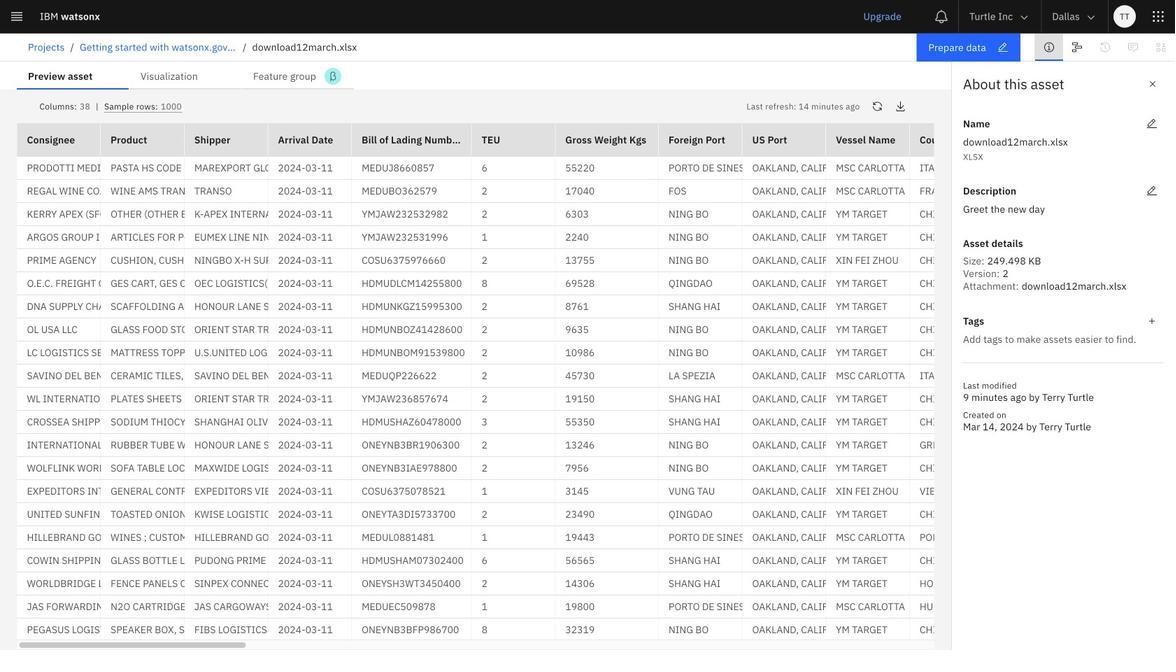 Task type: locate. For each thing, give the bounding box(es) containing it.
tab list
[[17, 62, 354, 90]]

5 row row from the top
[[17, 249, 1176, 272]]

row row
[[17, 157, 1176, 180], [17, 180, 1176, 203], [17, 203, 1176, 226], [17, 226, 1176, 249], [17, 249, 1176, 272], [17, 272, 1176, 295], [17, 295, 1176, 318], [17, 318, 1176, 342], [17, 342, 1176, 365], [17, 365, 1176, 388], [17, 388, 1176, 411], [17, 411, 1176, 434], [17, 434, 1176, 457], [17, 457, 1176, 480], [17, 480, 1176, 503], [17, 503, 1176, 526], [17, 526, 1176, 549], [17, 549, 1176, 573], [17, 573, 1176, 596], [17, 596, 1176, 619], [17, 619, 1176, 642]]

row
[[17, 123, 1176, 157]]

9 row row from the top
[[17, 342, 1176, 365]]

add image
[[1147, 316, 1158, 327]]

edit image
[[1147, 118, 1158, 129]]

16 row row from the top
[[17, 503, 1176, 526]]

18 row row from the top
[[17, 549, 1176, 573]]

row group
[[17, 157, 1176, 650]]

10 row row from the top
[[17, 365, 1176, 388]]

3 row row from the top
[[17, 203, 1176, 226]]

download image
[[896, 101, 907, 112]]

14 row row from the top
[[17, 457, 1176, 480]]

about this asset element
[[952, 62, 1176, 650]]

13 row row from the top
[[17, 434, 1176, 457]]

12 row row from the top
[[17, 411, 1176, 434]]

6 row row from the top
[[17, 272, 1176, 295]]

17 row row from the top
[[17, 526, 1176, 549]]



Task type: vqa. For each thing, say whether or not it's contained in the screenshot.
14th row row from the top of the Search results grid
yes



Task type: describe. For each thing, give the bounding box(es) containing it.
data image
[[1156, 42, 1167, 53]]

action bar element
[[0, 34, 1176, 62]]

arrow image
[[1019, 12, 1031, 23]]

8 row row from the top
[[17, 318, 1176, 342]]

19 row row from the top
[[17, 573, 1176, 596]]

11 row row from the top
[[17, 388, 1176, 411]]

21 row row from the top
[[17, 619, 1176, 642]]

20 row row from the top
[[17, 596, 1176, 619]]

7 row row from the top
[[17, 295, 1176, 318]]

edit image
[[1147, 185, 1158, 197]]

15 row row from the top
[[17, 480, 1176, 503]]

arrow image
[[1086, 12, 1097, 23]]

2 row row from the top
[[17, 180, 1176, 203]]

notifications image
[[935, 9, 949, 23]]

search results grid
[[17, 123, 1176, 650]]

turtle inc image
[[1019, 41, 1030, 52]]

global navigation element
[[0, 0, 1176, 650]]

1 row row from the top
[[17, 157, 1176, 180]]

close image
[[1148, 78, 1159, 90]]

4 row row from the top
[[17, 226, 1176, 249]]



